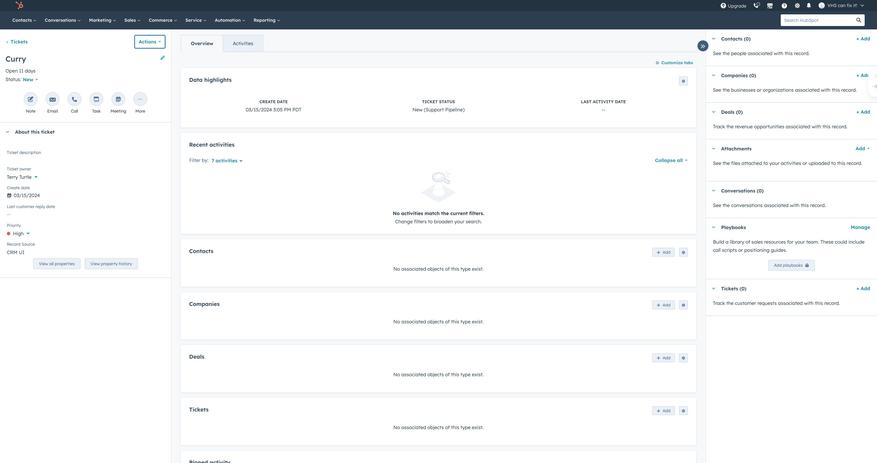 Task type: vqa. For each thing, say whether or not it's contained in the screenshot.
navigation
yes



Task type: describe. For each thing, give the bounding box(es) containing it.
note image
[[28, 97, 34, 103]]

task image
[[93, 97, 100, 103]]

meeting image
[[115, 97, 121, 103]]

1 caret image from the top
[[712, 148, 716, 150]]

more image
[[137, 97, 143, 103]]

Search HubSpot search field
[[781, 14, 853, 26]]

call image
[[71, 97, 78, 103]]



Task type: locate. For each thing, give the bounding box(es) containing it.
1 vertical spatial caret image
[[712, 227, 716, 228]]

0 vertical spatial caret image
[[712, 148, 716, 150]]

marketplaces image
[[767, 3, 773, 9]]

jacob simon image
[[819, 2, 825, 9]]

-- text field
[[7, 208, 164, 219]]

None text field
[[7, 149, 164, 163]]

email image
[[50, 97, 56, 103]]

MM/DD/YYYY text field
[[7, 189, 164, 200]]

caret image
[[712, 38, 716, 40], [712, 75, 716, 76], [712, 111, 716, 113], [5, 131, 10, 133], [712, 190, 716, 192], [712, 288, 716, 290]]

2 caret image from the top
[[712, 227, 716, 228]]

alert
[[189, 171, 688, 226]]

navigation
[[181, 35, 263, 52]]

menu
[[717, 0, 869, 11]]

caret image
[[712, 148, 716, 150], [712, 227, 716, 228]]



